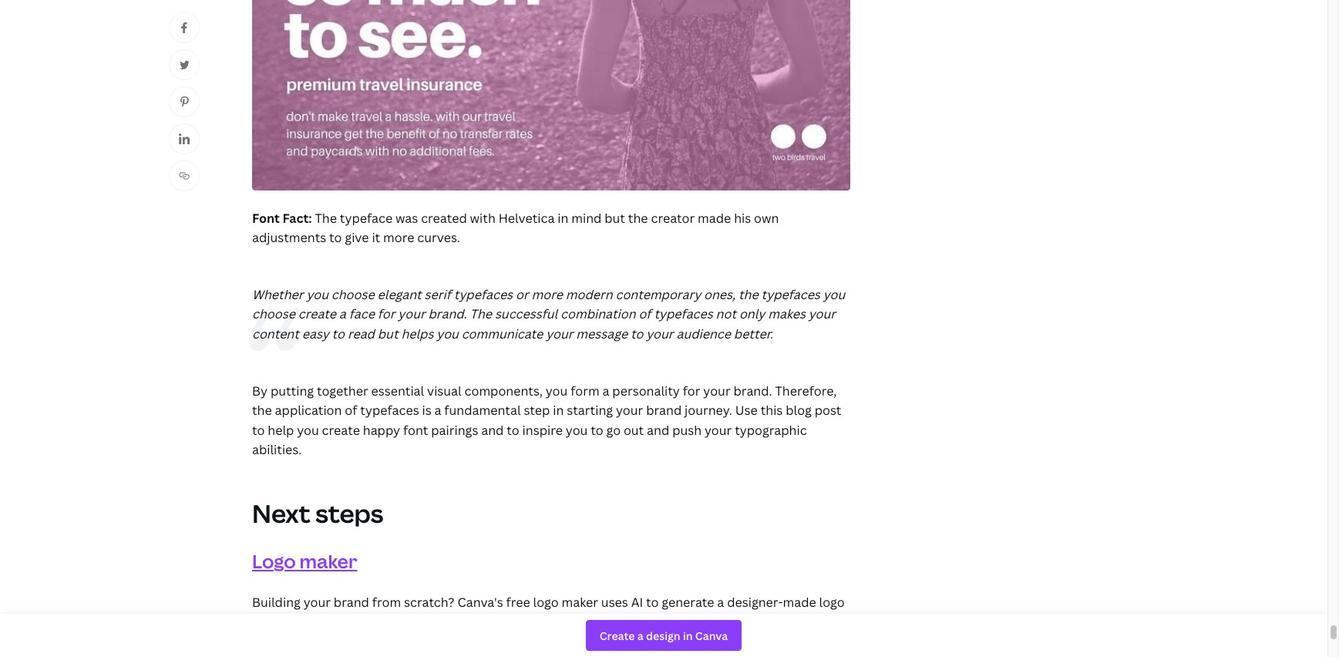 Task type: locate. For each thing, give the bounding box(es) containing it.
a
[[339, 306, 346, 323], [603, 382, 610, 399], [435, 402, 442, 419], [718, 594, 724, 611]]

1 horizontal spatial for
[[378, 306, 395, 323]]

0 horizontal spatial and
[[481, 422, 504, 439]]

logo
[[533, 594, 559, 611], [820, 594, 845, 611]]

steps
[[316, 497, 384, 530]]

use
[[736, 402, 758, 419]]

1 vertical spatial the
[[739, 286, 759, 303]]

create down application
[[322, 422, 360, 439]]

in inside the typeface was created with helvetica in mind but the creator made his own adjustments to give it more curves.
[[558, 210, 569, 226]]

building
[[252, 594, 301, 611]]

happy
[[363, 422, 400, 439]]

generate
[[662, 594, 715, 611]]

2 horizontal spatial the
[[739, 286, 759, 303]]

but right read
[[378, 325, 398, 342]]

1 vertical spatial brand.
[[734, 382, 773, 399]]

and right out
[[647, 422, 670, 439]]

a right generate
[[718, 594, 724, 611]]

1 horizontal spatial of
[[639, 306, 651, 323]]

1 horizontal spatial brand.
[[734, 382, 773, 399]]

1 horizontal spatial the
[[470, 306, 492, 323]]

free
[[506, 594, 530, 611]]

0 vertical spatial the
[[628, 210, 648, 226]]

1 vertical spatial made
[[783, 594, 817, 611]]

maker down next steps
[[300, 549, 357, 574]]

the up only
[[739, 286, 759, 303]]

1 horizontal spatial logo
[[820, 594, 845, 611]]

to inside the typeface was created with helvetica in mind but the creator made his own adjustments to give it more curves.
[[329, 229, 342, 246]]

0 horizontal spatial of
[[345, 402, 357, 419]]

1 vertical spatial maker
[[562, 594, 599, 611]]

0 vertical spatial brand.
[[428, 306, 467, 323]]

fundamental
[[445, 402, 521, 419]]

1 vertical spatial but
[[378, 325, 398, 342]]

only
[[740, 306, 765, 323]]

but
[[605, 210, 625, 226], [378, 325, 398, 342]]

uses
[[601, 594, 628, 611]]

communicate
[[462, 325, 543, 342]]

0 horizontal spatial brand.
[[428, 306, 467, 323]]

typefaces down essential
[[360, 402, 419, 419]]

elegant
[[378, 286, 422, 303]]

personality
[[613, 382, 680, 399]]

you
[[306, 286, 329, 303], [823, 286, 846, 303], [437, 325, 459, 342], [546, 382, 568, 399], [297, 422, 319, 439], [566, 422, 588, 439], [273, 614, 295, 631]]

in
[[558, 210, 569, 226], [553, 402, 564, 419], [298, 614, 309, 631]]

0 horizontal spatial but
[[378, 325, 398, 342]]

give
[[345, 229, 369, 246]]

the
[[628, 210, 648, 226], [739, 286, 759, 303], [252, 402, 272, 419]]

audience
[[677, 325, 731, 342]]

choose
[[332, 286, 375, 303], [252, 306, 295, 323]]

the left creator at the top of the page
[[628, 210, 648, 226]]

your up the seconds.
[[304, 594, 331, 611]]

create inside the "by putting together essential visual components, you form a personality for your brand. therefore, the application of typefaces is a fundamental step in starting your brand journey. use this blog post to help you create happy font pairings and to inspire you to go out and push your typographic abilities."
[[322, 422, 360, 439]]

for up journey.
[[683, 382, 701, 399]]

1 vertical spatial brand
[[334, 594, 369, 611]]

1 horizontal spatial brand
[[646, 402, 682, 419]]

1 horizontal spatial more
[[532, 286, 563, 303]]

out
[[624, 422, 644, 439]]

your
[[398, 306, 425, 323], [809, 306, 836, 323], [546, 325, 573, 342], [647, 325, 674, 342], [704, 382, 731, 399], [616, 402, 643, 419], [705, 422, 732, 439], [304, 594, 331, 611]]

brand up the seconds.
[[334, 594, 369, 611]]

choose up face
[[332, 286, 375, 303]]

by
[[252, 382, 268, 399]]

0 horizontal spatial for
[[252, 614, 270, 631]]

typefaces up audience
[[654, 306, 713, 323]]

to left go
[[591, 422, 604, 439]]

for down building
[[252, 614, 270, 631]]

0 vertical spatial create
[[298, 306, 336, 323]]

1 horizontal spatial choose
[[332, 286, 375, 303]]

0 vertical spatial made
[[698, 210, 731, 226]]

of down contemporary
[[639, 306, 651, 323]]

1 vertical spatial create
[[322, 422, 360, 439]]

a right the is on the left bottom of the page
[[435, 402, 442, 419]]

of down together
[[345, 402, 357, 419]]

0 horizontal spatial brand
[[334, 594, 369, 611]]

the up communicate
[[470, 306, 492, 323]]

create up easy
[[298, 306, 336, 323]]

0 horizontal spatial logo
[[533, 594, 559, 611]]

0 horizontal spatial more
[[383, 229, 415, 246]]

logo right designer-
[[820, 594, 845, 611]]

1 horizontal spatial but
[[605, 210, 625, 226]]

maker
[[300, 549, 357, 574], [562, 594, 599, 611]]

in right step in the left bottom of the page
[[553, 402, 564, 419]]

maker left uses
[[562, 594, 599, 611]]

typeface
[[340, 210, 393, 226]]

create inside whether you choose elegant serif typefaces or more modern contemporary ones, the typefaces you choose create a face for your brand. the successful combination of typefaces not only makes your content easy to read but helps you communicate your message to your audience better.
[[298, 306, 336, 323]]

helps
[[401, 325, 434, 342]]

2 vertical spatial in
[[298, 614, 309, 631]]

it
[[372, 229, 380, 246]]

in down building
[[298, 614, 309, 631]]

and down fundamental
[[481, 422, 504, 439]]

0 horizontal spatial the
[[252, 402, 272, 419]]

journey.
[[685, 402, 733, 419]]

easy
[[302, 325, 329, 342]]

abilities.
[[252, 441, 302, 458]]

whether
[[252, 286, 304, 303]]

typefaces inside the "by putting together essential visual components, you form a personality for your brand. therefore, the application of typefaces is a fundamental step in starting your brand journey. use this blog post to help you create happy font pairings and to inspire you to go out and push your typographic abilities."
[[360, 402, 419, 419]]

push
[[673, 422, 702, 439]]

in left mind
[[558, 210, 569, 226]]

1 horizontal spatial made
[[783, 594, 817, 611]]

essential
[[371, 382, 424, 399]]

0 horizontal spatial choose
[[252, 306, 295, 323]]

maker inside building your brand from scratch? canva's free logo maker uses ai to generate a designer-made logo for you in seconds.
[[562, 594, 599, 611]]

1 vertical spatial more
[[532, 286, 563, 303]]

contemporary
[[616, 286, 701, 303]]

for down elegant
[[378, 306, 395, 323]]

to left give
[[329, 229, 342, 246]]

your down contemporary
[[647, 325, 674, 342]]

for
[[378, 306, 395, 323], [683, 382, 701, 399], [252, 614, 270, 631]]

more
[[383, 229, 415, 246], [532, 286, 563, 303]]

2 vertical spatial the
[[252, 402, 272, 419]]

pairings
[[431, 422, 478, 439]]

the inside the typeface was created with helvetica in mind but the creator made his own adjustments to give it more curves.
[[315, 210, 337, 226]]

0 horizontal spatial the
[[315, 210, 337, 226]]

the
[[315, 210, 337, 226], [470, 306, 492, 323]]

to left help
[[252, 422, 265, 439]]

not
[[716, 306, 737, 323]]

was
[[396, 210, 418, 226]]

a inside building your brand from scratch? canva's free logo maker uses ai to generate a designer-made logo for you in seconds.
[[718, 594, 724, 611]]

typefaces left or
[[454, 286, 513, 303]]

1 vertical spatial of
[[345, 402, 357, 419]]

1 horizontal spatial the
[[628, 210, 648, 226]]

1 horizontal spatial maker
[[562, 594, 599, 611]]

1 vertical spatial the
[[470, 306, 492, 323]]

0 vertical spatial brand
[[646, 402, 682, 419]]

1 horizontal spatial and
[[647, 422, 670, 439]]

made
[[698, 210, 731, 226], [783, 594, 817, 611]]

more down the was
[[383, 229, 415, 246]]

the down by
[[252, 402, 272, 419]]

0 horizontal spatial maker
[[300, 549, 357, 574]]

whether you choose elegant serif typefaces or more modern contemporary ones, the typefaces you choose create a face for your brand. the successful combination of typefaces not only makes your content easy to read but helps you communicate your message to your audience better.
[[252, 286, 846, 342]]

typographic
[[735, 422, 807, 439]]

of
[[639, 306, 651, 323], [345, 402, 357, 419]]

0 vertical spatial more
[[383, 229, 415, 246]]

2 horizontal spatial for
[[683, 382, 701, 399]]

to
[[329, 229, 342, 246], [332, 325, 345, 342], [631, 325, 644, 342], [252, 422, 265, 439], [507, 422, 520, 439], [591, 422, 604, 439], [646, 594, 659, 611]]

font
[[403, 422, 428, 439]]

you inside building your brand from scratch? canva's free logo maker uses ai to generate a designer-made logo for you in seconds.
[[273, 614, 295, 631]]

brand.
[[428, 306, 467, 323], [734, 382, 773, 399]]

your up helps
[[398, 306, 425, 323]]

0 vertical spatial for
[[378, 306, 395, 323]]

is
[[422, 402, 432, 419]]

2 logo from the left
[[820, 594, 845, 611]]

application
[[275, 402, 342, 419]]

choose up content
[[252, 306, 295, 323]]

successful
[[495, 306, 558, 323]]

1 vertical spatial for
[[683, 382, 701, 399]]

brand down personality
[[646, 402, 682, 419]]

brand. up use
[[734, 382, 773, 399]]

the right fact:
[[315, 210, 337, 226]]

brand inside the "by putting together essential visual components, you form a personality for your brand. therefore, the application of typefaces is a fundamental step in starting your brand journey. use this blog post to help you create happy font pairings and to inspire you to go out and push your typographic abilities."
[[646, 402, 682, 419]]

to right "ai"
[[646, 594, 659, 611]]

step
[[524, 402, 550, 419]]

but inside whether you choose elegant serif typefaces or more modern contemporary ones, the typefaces you choose create a face for your brand. the successful combination of typefaces not only makes your content easy to read but helps you communicate your message to your audience better.
[[378, 325, 398, 342]]

for inside the "by putting together essential visual components, you form a personality for your brand. therefore, the application of typefaces is a fundamental step in starting your brand journey. use this blog post to help you create happy font pairings and to inspire you to go out and push your typographic abilities."
[[683, 382, 701, 399]]

more right or
[[532, 286, 563, 303]]

0 vertical spatial maker
[[300, 549, 357, 574]]

font fact:
[[252, 210, 312, 226]]

visual
[[427, 382, 462, 399]]

for inside building your brand from scratch? canva's free logo maker uses ai to generate a designer-made logo for you in seconds.
[[252, 614, 270, 631]]

created
[[421, 210, 467, 226]]

this
[[761, 402, 783, 419]]

and
[[481, 422, 504, 439], [647, 422, 670, 439]]

0 vertical spatial but
[[605, 210, 625, 226]]

but right mind
[[605, 210, 625, 226]]

0 vertical spatial the
[[315, 210, 337, 226]]

logo right free
[[533, 594, 559, 611]]

1 vertical spatial choose
[[252, 306, 295, 323]]

therefore,
[[776, 382, 837, 399]]

a left face
[[339, 306, 346, 323]]

brand
[[646, 402, 682, 419], [334, 594, 369, 611]]

1 vertical spatial in
[[553, 402, 564, 419]]

better.
[[734, 325, 773, 342]]

mind
[[572, 210, 602, 226]]

read
[[348, 325, 375, 342]]

message
[[576, 325, 628, 342]]

brand. down serif
[[428, 306, 467, 323]]

in inside building your brand from scratch? canva's free logo maker uses ai to generate a designer-made logo for you in seconds.
[[298, 614, 309, 631]]

but inside the typeface was created with helvetica in mind but the creator made his own adjustments to give it more curves.
[[605, 210, 625, 226]]

seconds.
[[312, 614, 364, 631]]

typefaces
[[454, 286, 513, 303], [762, 286, 821, 303], [654, 306, 713, 323], [360, 402, 419, 419]]

create
[[298, 306, 336, 323], [322, 422, 360, 439]]

2 vertical spatial for
[[252, 614, 270, 631]]

0 horizontal spatial made
[[698, 210, 731, 226]]

0 vertical spatial of
[[639, 306, 651, 323]]

0 vertical spatial in
[[558, 210, 569, 226]]

the inside whether you choose elegant serif typefaces or more modern contemporary ones, the typefaces you choose create a face for your brand. the successful combination of typefaces not only makes your content easy to read but helps you communicate your message to your audience better.
[[470, 306, 492, 323]]

face
[[349, 306, 375, 323]]

components,
[[465, 382, 543, 399]]



Task type: vqa. For each thing, say whether or not it's contained in the screenshot.
Search Presentation layouts search field
no



Task type: describe. For each thing, give the bounding box(es) containing it.
next
[[252, 497, 311, 530]]

by putting together essential visual components, you form a personality for your brand. therefore, the application of typefaces is a fundamental step in starting your brand journey. use this blog post to help you create happy font pairings and to inspire you to go out and push your typographic abilities.
[[252, 382, 842, 458]]

your inside building your brand from scratch? canva's free logo maker uses ai to generate a designer-made logo for you in seconds.
[[304, 594, 331, 611]]

inspire
[[523, 422, 563, 439]]

1 and from the left
[[481, 422, 504, 439]]

typefaces up "makes"
[[762, 286, 821, 303]]

or
[[516, 286, 529, 303]]

modern
[[566, 286, 613, 303]]

to inside building your brand from scratch? canva's free logo maker uses ai to generate a designer-made logo for you in seconds.
[[646, 594, 659, 611]]

form
[[571, 382, 600, 399]]

more inside the typeface was created with helvetica in mind but the creator made his own adjustments to give it more curves.
[[383, 229, 415, 246]]

adjustments
[[252, 229, 326, 246]]

a inside whether you choose elegant serif typefaces or more modern contemporary ones, the typefaces you choose create a face for your brand. the successful combination of typefaces not only makes your content easy to read but helps you communicate your message to your audience better.
[[339, 306, 346, 323]]

makes
[[768, 306, 806, 323]]

the inside whether you choose elegant serif typefaces or more modern contemporary ones, the typefaces you choose create a face for your brand. the successful combination of typefaces not only makes your content easy to read but helps you communicate your message to your audience better.
[[739, 286, 759, 303]]

your right "makes"
[[809, 306, 836, 323]]

go
[[607, 422, 621, 439]]

more inside whether you choose elegant serif typefaces or more modern contemporary ones, the typefaces you choose create a face for your brand. the successful combination of typefaces not only makes your content easy to read but helps you communicate your message to your audience better.
[[532, 286, 563, 303]]

helvetica
[[499, 210, 555, 226]]

your down journey.
[[705, 422, 732, 439]]

to left read
[[332, 325, 345, 342]]

own
[[754, 210, 779, 226]]

your up journey.
[[704, 382, 731, 399]]

logo maker link
[[252, 549, 357, 574]]

from
[[372, 594, 401, 611]]

content
[[252, 325, 299, 342]]

serif
[[425, 286, 451, 303]]

the typeface was created with helvetica in mind but the creator made his own adjustments to give it more curves.
[[252, 210, 779, 246]]

brand. inside the "by putting together essential visual components, you form a personality for your brand. therefore, the application of typefaces is a fundamental step in starting your brand journey. use this blog post to help you create happy font pairings and to inspire you to go out and push your typographic abilities."
[[734, 382, 773, 399]]

putting
[[271, 382, 314, 399]]

made inside building your brand from scratch? canva's free logo maker uses ai to generate a designer-made logo for you in seconds.
[[783, 594, 817, 611]]

blog
[[786, 402, 812, 419]]

the inside the typeface was created with helvetica in mind but the creator made his own adjustments to give it more curves.
[[628, 210, 648, 226]]

2 and from the left
[[647, 422, 670, 439]]

canva's
[[458, 594, 503, 611]]

creator
[[651, 210, 695, 226]]

with
[[470, 210, 496, 226]]

of inside the "by putting together essential visual components, you form a personality for your brand. therefore, the application of typefaces is a fundamental step in starting your brand journey. use this blog post to help you create happy font pairings and to inspire you to go out and push your typographic abilities."
[[345, 402, 357, 419]]

in inside the "by putting together essential visual components, you form a personality for your brand. therefore, the application of typefaces is a fundamental step in starting your brand journey. use this blog post to help you create happy font pairings and to inspire you to go out and push your typographic abilities."
[[553, 402, 564, 419]]

the inside the "by putting together essential visual components, you form a personality for your brand. therefore, the application of typefaces is a fundamental step in starting your brand journey. use this blog post to help you create happy font pairings and to inspire you to go out and push your typographic abilities."
[[252, 402, 272, 419]]

post
[[815, 402, 842, 419]]

curves.
[[418, 229, 460, 246]]

your up out
[[616, 402, 643, 419]]

of inside whether you choose elegant serif typefaces or more modern contemporary ones, the typefaces you choose create a face for your brand. the successful combination of typefaces not only makes your content easy to read but helps you communicate your message to your audience better.
[[639, 306, 651, 323]]

your down the successful
[[546, 325, 573, 342]]

his
[[734, 210, 751, 226]]

building your brand from scratch? canva's free logo maker uses ai to generate a designer-made logo for you in seconds.
[[252, 594, 845, 631]]

to left inspire
[[507, 422, 520, 439]]

a right 'form'
[[603, 382, 610, 399]]

combination
[[561, 306, 636, 323]]

ones,
[[704, 286, 736, 303]]

brand. inside whether you choose elegant serif typefaces or more modern contemporary ones, the typefaces you choose create a face for your brand. the successful combination of typefaces not only makes your content easy to read but helps you communicate your message to your audience better.
[[428, 306, 467, 323]]

help
[[268, 422, 294, 439]]

to right message
[[631, 325, 644, 342]]

font
[[252, 210, 280, 226]]

made inside the typeface was created with helvetica in mind but the creator made his own adjustments to give it more curves.
[[698, 210, 731, 226]]

starting
[[567, 402, 613, 419]]

for inside whether you choose elegant serif typefaces or more modern contemporary ones, the typefaces you choose create a face for your brand. the successful combination of typefaces not only makes your content easy to read but helps you communicate your message to your audience better.
[[378, 306, 395, 323]]

next steps
[[252, 497, 384, 530]]

designer-
[[727, 594, 783, 611]]

ai
[[631, 594, 643, 611]]

brand inside building your brand from scratch? canva's free logo maker uses ai to generate a designer-made logo for you in seconds.
[[334, 594, 369, 611]]

logo
[[252, 549, 296, 574]]

1 logo from the left
[[533, 594, 559, 611]]

together
[[317, 382, 368, 399]]

fact:
[[283, 210, 312, 226]]

logo maker
[[252, 549, 357, 574]]

0 vertical spatial choose
[[332, 286, 375, 303]]

scratch?
[[404, 594, 455, 611]]



